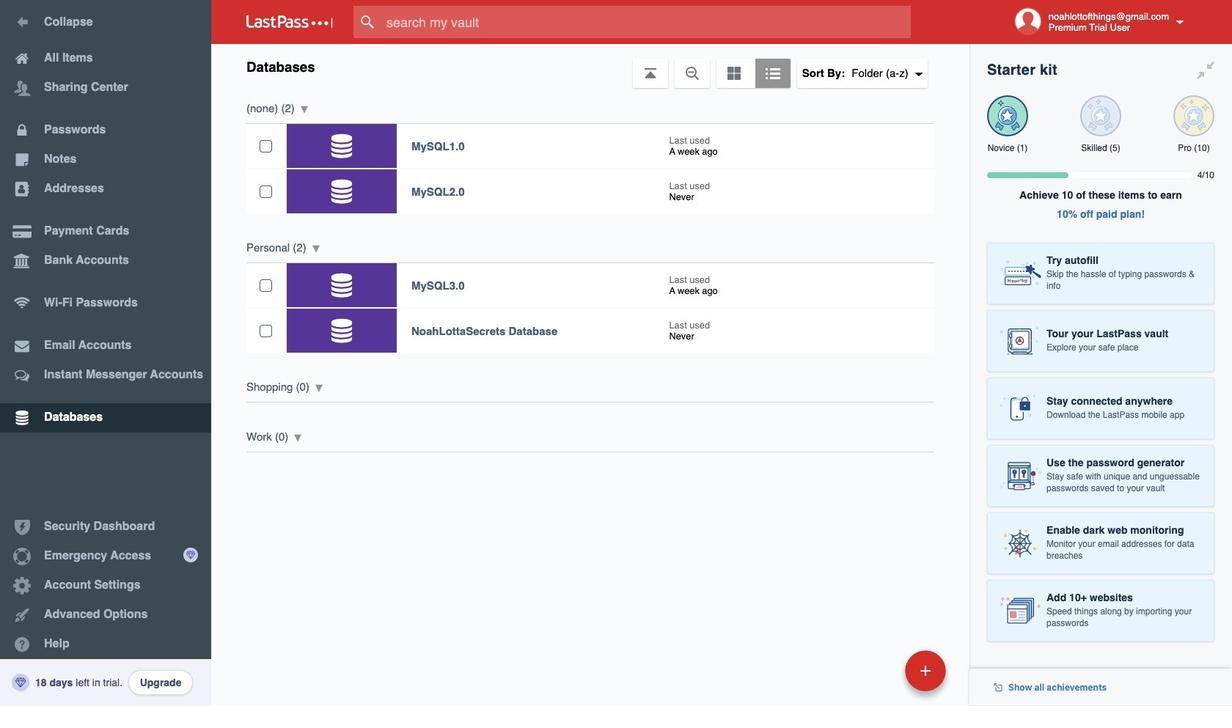 Task type: locate. For each thing, give the bounding box(es) containing it.
search my vault text field
[[354, 6, 940, 38]]

main navigation navigation
[[0, 0, 211, 706]]



Task type: describe. For each thing, give the bounding box(es) containing it.
vault options navigation
[[211, 44, 970, 88]]

new item element
[[804, 650, 951, 692]]

lastpass image
[[246, 15, 333, 29]]

Search search field
[[354, 6, 940, 38]]

new item navigation
[[804, 646, 955, 706]]



Task type: vqa. For each thing, say whether or not it's contained in the screenshot.
caret right icon
no



